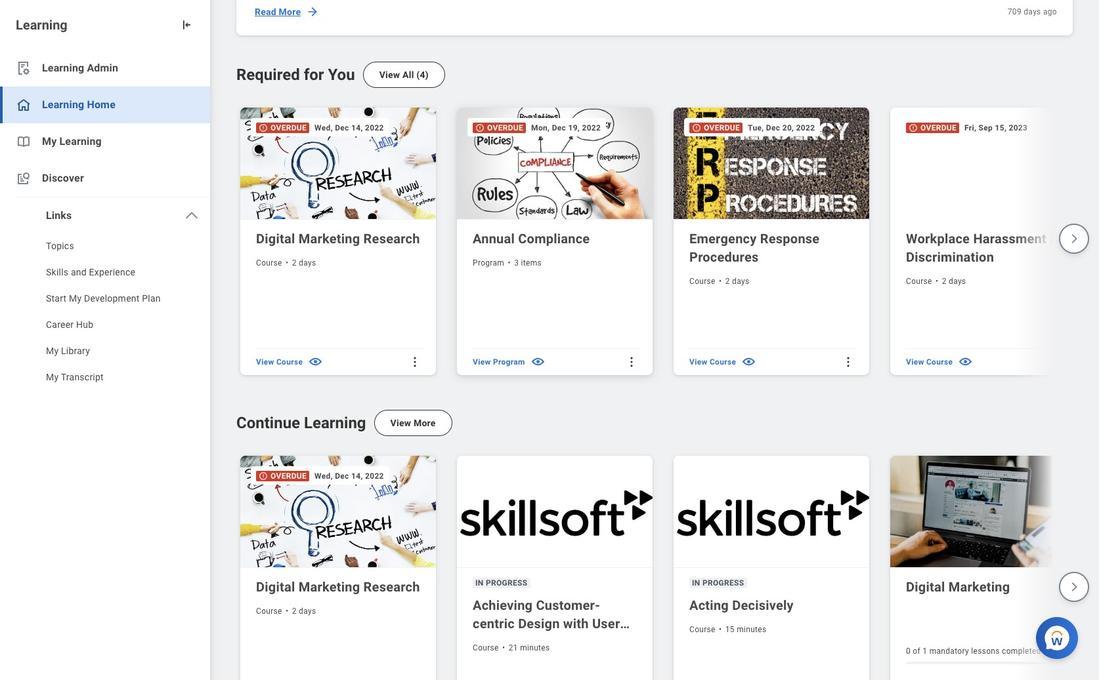 Task type: vqa. For each thing, say whether or not it's contained in the screenshot.


Task type: describe. For each thing, give the bounding box(es) containing it.
list containing topics
[[0, 234, 210, 392]]

digital marketing link
[[906, 578, 1073, 597]]

with
[[563, 616, 589, 632]]

overdue for exclamation circle image to the left of tue,
[[704, 124, 740, 133]]

view course for emergency response procedures
[[689, 358, 736, 367]]

customer-
[[536, 598, 600, 614]]

learning for learning
[[16, 17, 67, 33]]

2023
[[1009, 123, 1028, 133]]

experience
[[89, 267, 135, 278]]

skills and experience
[[46, 267, 135, 278]]

links
[[46, 209, 72, 222]]

wed, dec 14, 2022 for required for you
[[315, 123, 384, 133]]

centric
[[473, 616, 515, 632]]

2 days for exclamation circle image under continue
[[292, 607, 316, 616]]

annual compliance link
[[473, 230, 640, 248]]

&
[[1050, 231, 1059, 247]]

transcript
[[61, 372, 104, 383]]

my library link
[[0, 339, 210, 366]]

emergency
[[689, 231, 757, 247]]

my learning
[[42, 135, 102, 148]]

emergency response procedures link
[[689, 230, 856, 266]]

marketing for for
[[299, 231, 360, 247]]

view course for digital marketing research
[[256, 358, 303, 367]]

list containing learning admin
[[0, 50, 210, 392]]

start
[[46, 293, 67, 304]]

read more button
[[247, 0, 325, 25]]

home image
[[16, 97, 32, 113]]

2 for exclamation circle image underneath required
[[292, 259, 297, 268]]

annual
[[473, 231, 515, 247]]

dec for exclamation circle image under continue
[[335, 472, 349, 481]]

2 for exclamation circle image to the left of tue,
[[725, 277, 730, 286]]

career
[[46, 320, 74, 330]]

emergency response procedures image
[[674, 108, 872, 220]]

minutes for decisively
[[737, 626, 767, 635]]

learning home link
[[0, 87, 210, 123]]

library
[[61, 346, 90, 357]]

in progress for achieving
[[475, 579, 528, 588]]

21
[[509, 644, 518, 653]]

discover link
[[0, 160, 210, 197]]

development
[[84, 293, 140, 304]]

topics
[[46, 241, 74, 251]]

acting decisively
[[689, 598, 794, 614]]

digital for required
[[256, 231, 295, 247]]

my transcript link
[[0, 366, 210, 392]]

wed, dec 14, 2022 for continue learning
[[315, 472, 384, 481]]

annual compliance
[[473, 231, 590, 247]]

admin
[[87, 62, 118, 74]]

learning home
[[42, 98, 116, 111]]

in for acting decisively
[[692, 579, 700, 588]]

my for my learning
[[42, 135, 57, 148]]

14, for continue learning
[[351, 472, 363, 481]]

items
[[521, 259, 542, 268]]

skills
[[46, 267, 68, 278]]

user
[[592, 616, 620, 632]]

3 visible image from the left
[[958, 355, 973, 370]]

discrimination
[[906, 249, 994, 265]]

view more
[[390, 418, 436, 429]]

view all (4)
[[379, 70, 429, 80]]

marketing for learning
[[299, 580, 360, 595]]

learning for learning home
[[42, 98, 84, 111]]

my learning link
[[0, 123, 210, 160]]

arrow right image
[[306, 5, 319, 18]]

view all (4) button
[[363, 62, 445, 88]]

visible image
[[308, 355, 323, 370]]

related actions vertical image for digital marketing research
[[408, 356, 422, 369]]

digital for continue
[[256, 580, 295, 595]]

continue
[[236, 414, 300, 433]]

exclamation circle image
[[475, 124, 485, 133]]

read
[[255, 7, 276, 17]]

more for read more
[[279, 7, 301, 17]]

sep
[[979, 123, 993, 133]]

skills and experience link
[[0, 261, 210, 287]]

completed
[[1002, 647, 1041, 657]]

acting decisively link
[[689, 597, 856, 615]]

start my development plan
[[46, 293, 161, 304]]

digital marketing research link for for
[[256, 230, 423, 248]]

research for required for you
[[363, 231, 420, 247]]

15
[[725, 626, 735, 635]]

and
[[71, 267, 87, 278]]

fri, sep 15, 2023
[[965, 123, 1028, 133]]

learning down "learning home"
[[59, 135, 102, 148]]

procedures
[[689, 249, 759, 265]]

emergency response procedures
[[689, 231, 820, 265]]

0 of 1 mandatory lessons completed
[[906, 647, 1041, 657]]

2 for exclamation circle image under continue
[[292, 607, 297, 616]]

minutes for customer-
[[520, 644, 550, 653]]

visible image for compliance
[[530, 355, 545, 370]]

19,
[[568, 123, 580, 133]]

my right start on the left top of page
[[69, 293, 82, 304]]

mon,
[[531, 123, 550, 133]]

related actions vertical image
[[625, 356, 638, 369]]

3
[[514, 259, 519, 268]]

1
[[923, 647, 927, 657]]

learning for learning admin
[[42, 62, 84, 74]]

(4)
[[416, 70, 429, 80]]

progress for achieving
[[486, 579, 528, 588]]

view program
[[473, 358, 525, 367]]

dec for exclamation circle image underneath required
[[335, 123, 349, 133]]

digital marketing image
[[890, 456, 1089, 569]]

2 days for exclamation circle image to the left of tue,
[[725, 277, 749, 286]]

0 vertical spatial program
[[473, 259, 504, 268]]

book open image
[[16, 134, 32, 150]]

overdue for exclamation circle icon
[[487, 124, 523, 133]]

design
[[518, 616, 560, 632]]

my for my transcript
[[46, 372, 59, 383]]

plan
[[142, 293, 161, 304]]

mandatory
[[929, 647, 969, 657]]

overdue for exclamation circle image under continue
[[271, 472, 307, 481]]

achieving customer- centric design with user personas
[[473, 598, 620, 651]]

wed, for learning
[[315, 472, 333, 481]]

lessons
[[971, 647, 1000, 657]]



Task type: locate. For each thing, give the bounding box(es) containing it.
2 in from the left
[[692, 579, 700, 588]]

overdue down required for you
[[271, 124, 307, 133]]

workplace harassment & discrimination link
[[906, 230, 1073, 266]]

digital marketing research image for for
[[240, 108, 439, 220]]

compliance
[[518, 231, 590, 247]]

0 horizontal spatial in progress
[[475, 579, 528, 588]]

annual compliance image
[[457, 108, 655, 220]]

1 horizontal spatial view course
[[689, 358, 736, 367]]

in progress up acting at the bottom
[[692, 579, 744, 588]]

digital marketing research link for learning
[[256, 578, 423, 597]]

1 vertical spatial program
[[493, 358, 525, 367]]

tue,
[[748, 123, 764, 133]]

1 14, from the top
[[351, 123, 363, 133]]

0 vertical spatial digital marketing research image
[[240, 108, 439, 220]]

progress
[[486, 579, 528, 588], [702, 579, 744, 588]]

links button
[[0, 198, 210, 234]]

discover
[[42, 172, 84, 185]]

acting
[[689, 598, 729, 614]]

digital marketing research
[[256, 231, 420, 247], [256, 580, 420, 595]]

progress up acting at the bottom
[[702, 579, 744, 588]]

overdue down continue learning
[[271, 472, 307, 481]]

achieving
[[473, 598, 533, 614]]

21 minutes
[[509, 644, 550, 653]]

digital marketing research image
[[240, 108, 439, 220], [240, 456, 439, 569]]

exclamation circle image
[[259, 124, 268, 133], [692, 124, 701, 133], [909, 124, 918, 133], [259, 472, 268, 481]]

wed, down continue learning
[[315, 472, 333, 481]]

digital
[[256, 231, 295, 247], [256, 580, 295, 595], [906, 580, 945, 595]]

read more
[[255, 7, 301, 17]]

dec
[[335, 123, 349, 133], [552, 123, 566, 133], [766, 123, 780, 133], [335, 472, 349, 481]]

2 progress from the left
[[702, 579, 744, 588]]

learning up report parameter icon
[[16, 17, 67, 33]]

in for achieving customer- centric design with user personas
[[475, 579, 484, 588]]

709
[[1008, 7, 1022, 16]]

more for view more
[[414, 418, 436, 429]]

of
[[913, 647, 921, 657]]

hub
[[76, 320, 93, 330]]

in
[[475, 579, 484, 588], [692, 579, 700, 588]]

0 horizontal spatial view course
[[256, 358, 303, 367]]

continue learning
[[236, 414, 366, 433]]

progress up achieving
[[486, 579, 528, 588]]

0 vertical spatial wed,
[[315, 123, 333, 133]]

related actions vertical image for emergency response procedures
[[842, 356, 855, 369]]

minutes right 21
[[520, 644, 550, 653]]

all
[[403, 70, 414, 80]]

1 wed, from the top
[[315, 123, 333, 133]]

0 vertical spatial 14,
[[351, 123, 363, 133]]

2022 for exclamation circle image to the left of tue,
[[796, 123, 815, 133]]

2 related actions vertical image from the left
[[842, 356, 855, 369]]

achieving customer-centric design with user personas image
[[457, 456, 655, 569]]

1 progress from the left
[[486, 579, 528, 588]]

2 14, from the top
[[351, 472, 363, 481]]

harassment
[[973, 231, 1047, 247]]

learning left admin
[[42, 62, 84, 74]]

digital marketing
[[906, 580, 1010, 595]]

overdue for exclamation circle image to the left of fri,
[[921, 124, 957, 133]]

0 vertical spatial digital marketing research
[[256, 231, 420, 247]]

overdue left tue,
[[704, 124, 740, 133]]

progress for acting
[[702, 579, 744, 588]]

in up achieving
[[475, 579, 484, 588]]

tue, dec 20, 2022
[[748, 123, 815, 133]]

0 vertical spatial minutes
[[737, 626, 767, 635]]

visible image
[[530, 355, 545, 370], [741, 355, 757, 370], [958, 355, 973, 370]]

1 vertical spatial digital marketing research link
[[256, 578, 423, 597]]

20,
[[782, 123, 794, 133]]

0 horizontal spatial more
[[279, 7, 301, 17]]

for
[[304, 66, 324, 84]]

2 wed, dec 14, 2022 from the top
[[315, 472, 384, 481]]

my transcript
[[46, 372, 104, 383]]

1 research from the top
[[363, 231, 420, 247]]

2022 for exclamation circle image underneath required
[[365, 123, 384, 133]]

more
[[279, 7, 301, 17], [414, 418, 436, 429]]

topics link
[[0, 234, 210, 261]]

workplace
[[906, 231, 970, 247]]

1 vertical spatial digital marketing research
[[256, 580, 420, 595]]

wed, down for
[[315, 123, 333, 133]]

1 view course from the left
[[256, 358, 303, 367]]

overdue for exclamation circle image underneath required
[[271, 124, 307, 133]]

1 in from the left
[[475, 579, 484, 588]]

overdue left fri,
[[921, 124, 957, 133]]

minutes
[[737, 626, 767, 635], [520, 644, 550, 653]]

overdue right exclamation circle icon
[[487, 124, 523, 133]]

1 horizontal spatial in
[[692, 579, 700, 588]]

1 digital marketing research image from the top
[[240, 108, 439, 220]]

career hub
[[46, 320, 93, 330]]

fri,
[[965, 123, 977, 133]]

1 horizontal spatial progress
[[702, 579, 744, 588]]

decisively
[[732, 598, 794, 614]]

my left transcript
[[46, 372, 59, 383]]

14,
[[351, 123, 363, 133], [351, 472, 363, 481]]

acting decisively image
[[674, 456, 872, 569]]

15 minutes
[[725, 626, 767, 635]]

digital marketing research link
[[256, 230, 423, 248], [256, 578, 423, 597]]

2 view course from the left
[[689, 358, 736, 367]]

1 visible image from the left
[[530, 355, 545, 370]]

career hub link
[[0, 313, 210, 339]]

1 vertical spatial wed, dec 14, 2022
[[315, 472, 384, 481]]

2 wed, from the top
[[315, 472, 333, 481]]

in progress up achieving
[[475, 579, 528, 588]]

personas
[[473, 635, 530, 651]]

0 horizontal spatial in
[[475, 579, 484, 588]]

0
[[906, 647, 911, 657]]

more inside read more button
[[279, 7, 301, 17]]

1 vertical spatial digital marketing research image
[[240, 456, 439, 569]]

3 items
[[514, 259, 542, 268]]

1 vertical spatial research
[[363, 580, 420, 595]]

view more button
[[374, 410, 452, 437]]

dec for exclamation circle image to the left of tue,
[[766, 123, 780, 133]]

my for my library
[[46, 346, 59, 357]]

visible image for response
[[741, 355, 757, 370]]

0 horizontal spatial related actions vertical image
[[408, 356, 422, 369]]

1 horizontal spatial related actions vertical image
[[842, 356, 855, 369]]

1 digital marketing research link from the top
[[256, 230, 423, 248]]

learning admin link
[[0, 50, 210, 87]]

wed, dec 14, 2022
[[315, 123, 384, 133], [315, 472, 384, 481]]

wed,
[[315, 123, 333, 133], [315, 472, 333, 481]]

start my development plan link
[[0, 287, 210, 313]]

1 vertical spatial more
[[414, 418, 436, 429]]

0 horizontal spatial visible image
[[530, 355, 545, 370]]

ago
[[1043, 7, 1057, 16]]

3 view course from the left
[[906, 358, 953, 367]]

learning
[[16, 17, 67, 33], [42, 62, 84, 74], [42, 98, 84, 111], [59, 135, 102, 148], [304, 414, 366, 433]]

learning admin
[[42, 62, 118, 74]]

0 vertical spatial research
[[363, 231, 420, 247]]

dec for exclamation circle icon
[[552, 123, 566, 133]]

1 horizontal spatial minutes
[[737, 626, 767, 635]]

days
[[1024, 7, 1041, 16], [299, 259, 316, 268], [732, 277, 749, 286], [949, 277, 966, 286], [299, 607, 316, 616]]

required for you
[[236, 66, 355, 84]]

report parameter image
[[16, 60, 32, 76]]

2022 for exclamation circle image under continue
[[365, 472, 384, 481]]

course
[[256, 259, 282, 268], [689, 277, 716, 286], [906, 277, 932, 286], [276, 358, 303, 367], [710, 358, 736, 367], [926, 358, 953, 367], [256, 607, 282, 616], [689, 626, 716, 635], [473, 644, 499, 653]]

0 vertical spatial digital marketing research link
[[256, 230, 423, 248]]

exclamation circle image down continue
[[259, 472, 268, 481]]

0 horizontal spatial minutes
[[520, 644, 550, 653]]

2 horizontal spatial visible image
[[958, 355, 973, 370]]

2 days for exclamation circle image underneath required
[[292, 259, 316, 268]]

1 related actions vertical image from the left
[[408, 356, 422, 369]]

minutes right 15
[[737, 626, 767, 635]]

2 digital marketing research from the top
[[256, 580, 420, 595]]

achieving customer- centric design with user personas link
[[473, 597, 640, 651]]

chevron right image
[[1068, 582, 1080, 594]]

learning up my learning
[[42, 98, 84, 111]]

required
[[236, 66, 300, 84]]

research
[[363, 231, 420, 247], [363, 580, 420, 595]]

my left library
[[46, 346, 59, 357]]

digital marketing research image for learning
[[240, 456, 439, 569]]

my library
[[46, 346, 90, 357]]

exclamation circle image left tue,
[[692, 124, 701, 133]]

2
[[292, 259, 297, 268], [725, 277, 730, 286], [942, 277, 947, 286], [292, 607, 297, 616]]

2022 for exclamation circle icon
[[582, 123, 601, 133]]

1 digital marketing research from the top
[[256, 231, 420, 247]]

home
[[87, 98, 116, 111]]

in up acting at the bottom
[[692, 579, 700, 588]]

response
[[760, 231, 820, 247]]

0 vertical spatial wed, dec 14, 2022
[[315, 123, 384, 133]]

more inside view more button
[[414, 418, 436, 429]]

marketing
[[299, 231, 360, 247], [299, 580, 360, 595], [949, 580, 1010, 595]]

1 in progress from the left
[[475, 579, 528, 588]]

digital marketing research for for
[[256, 231, 420, 247]]

1 horizontal spatial visible image
[[741, 355, 757, 370]]

transformation import image
[[180, 18, 193, 32]]

research for continue learning
[[363, 580, 420, 595]]

15,
[[995, 123, 1007, 133]]

chevron up image
[[184, 208, 200, 224]]

my right book open image
[[42, 135, 57, 148]]

709 days ago
[[1008, 7, 1057, 16]]

1 vertical spatial 14,
[[351, 472, 363, 481]]

1 vertical spatial wed,
[[315, 472, 333, 481]]

view
[[379, 70, 400, 80], [256, 358, 274, 367], [473, 358, 491, 367], [689, 358, 708, 367], [906, 358, 924, 367], [390, 418, 411, 429]]

2 in progress from the left
[[692, 579, 744, 588]]

related actions vertical image
[[408, 356, 422, 369], [842, 356, 855, 369]]

1 vertical spatial minutes
[[520, 644, 550, 653]]

wed, for for
[[315, 123, 333, 133]]

you
[[328, 66, 355, 84]]

mon, dec 19, 2022
[[531, 123, 601, 133]]

1 horizontal spatial in progress
[[692, 579, 744, 588]]

2 digital marketing research image from the top
[[240, 456, 439, 569]]

in progress for acting
[[692, 579, 744, 588]]

2 digital marketing research link from the top
[[256, 578, 423, 597]]

0 vertical spatial more
[[279, 7, 301, 17]]

digital marketing research for learning
[[256, 580, 420, 595]]

exclamation circle image down required
[[259, 124, 268, 133]]

14, for required for you
[[351, 123, 363, 133]]

workplace harassment & discrimination
[[906, 231, 1059, 265]]

list
[[0, 50, 210, 392], [236, 104, 1099, 379], [0, 234, 210, 392], [236, 452, 1099, 681]]

chevron right image
[[1068, 233, 1080, 245]]

1 wed, dec 14, 2022 from the top
[[315, 123, 384, 133]]

2 horizontal spatial view course
[[906, 358, 953, 367]]

1 horizontal spatial more
[[414, 418, 436, 429]]

2 research from the top
[[363, 580, 420, 595]]

2 visible image from the left
[[741, 355, 757, 370]]

my
[[42, 135, 57, 148], [69, 293, 82, 304], [46, 346, 59, 357], [46, 372, 59, 383]]

exclamation circle image left fri,
[[909, 124, 918, 133]]

learning down visible icon
[[304, 414, 366, 433]]

0 horizontal spatial progress
[[486, 579, 528, 588]]



